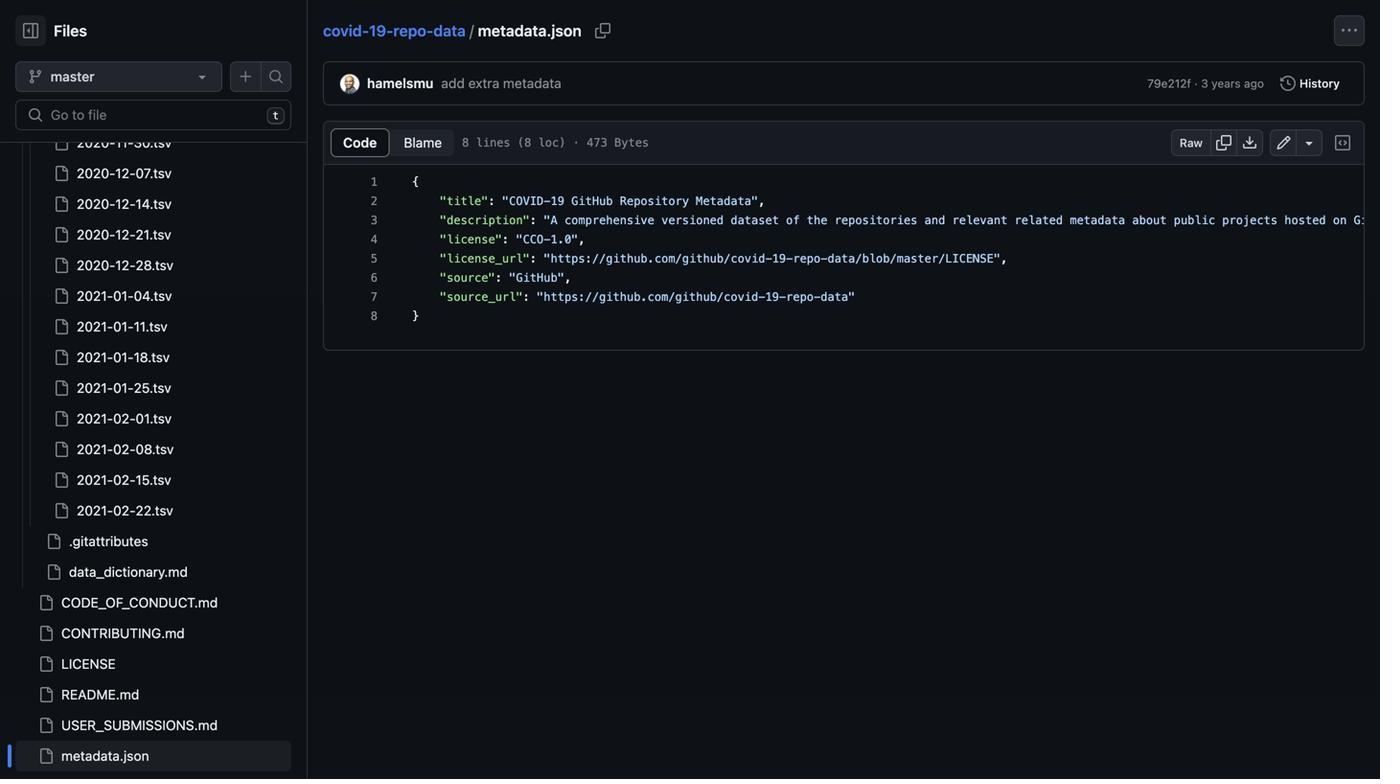 Task type: vqa. For each thing, say whether or not it's contained in the screenshot.
could in the top left of the page
no



Task type: describe. For each thing, give the bounding box(es) containing it.
file image for code_of_conduct.md
[[38, 595, 54, 611]]

code button
[[331, 128, 390, 157]]

master
[[50, 69, 95, 84]]

1 vertical spatial ·
[[573, 136, 580, 150]]

extra
[[469, 75, 500, 91]]

12- for 28.tsv
[[115, 257, 136, 273]]

5
[[371, 252, 378, 266]]

3 for 4
[[371, 214, 378, 227]]

2020-12-14.tsv
[[77, 196, 172, 212]]

file image for 2021-02-15.tsv
[[54, 473, 69, 488]]

file image for 2021-02-08.tsv
[[54, 442, 69, 457]]

2021-02-15.tsv
[[77, 472, 171, 488]]

2021-02-22.tsv
[[77, 503, 173, 519]]

2021-01-18.tsv
[[77, 350, 170, 365]]

02- for 01.tsv
[[113, 411, 136, 427]]

2020- for 2020-12-28.tsv
[[77, 257, 115, 273]]

02- for 22.tsv
[[113, 503, 136, 519]]

25.tsv
[[134, 380, 171, 396]]

blame button
[[391, 128, 456, 157]]

symbols image
[[1336, 135, 1351, 151]]

metadata.json inside tree item
[[61, 748, 149, 764]]

t
[[273, 110, 279, 122]]

2021- for 2021-01-04.tsv
[[77, 288, 113, 304]]

file image for license
[[38, 657, 54, 672]]

ago
[[1245, 77, 1265, 90]]

file image for 2021-02-22.tsv
[[54, 503, 69, 519]]

11.tsv
[[134, 319, 168, 335]]

files tree
[[15, 0, 291, 772]]

02- for 15.tsv
[[113, 472, 136, 488]]

3 for years
[[1202, 77, 1209, 90]]

07.tsv
[[136, 165, 172, 181]]

raw link
[[1172, 129, 1212, 156]]

file content text field
[[324, 171, 1364, 343]]

history image
[[1281, 76, 1296, 91]]

file image for 2020-12-14.tsv
[[54, 197, 69, 212]]

2
[[371, 195, 378, 208]]

79e212f
[[1148, 77, 1192, 90]]

file image for 2021-01-11.tsv
[[54, 319, 69, 335]]

copy raw content image
[[1217, 135, 1232, 151]]

data
[[434, 22, 466, 40]]

repo-
[[393, 22, 434, 40]]

side panel image
[[23, 23, 38, 38]]

search this repository image
[[268, 69, 284, 84]]

2020- for 2020-12-21.tsv
[[77, 227, 115, 243]]

0 vertical spatial ·
[[1195, 77, 1198, 90]]

file image for 2020-12-07.tsv
[[54, 166, 69, 181]]

79e212f link
[[1148, 75, 1192, 92]]

2020- for 2020-11-30.tsv
[[77, 135, 115, 151]]

2021-01-11.tsv
[[77, 319, 168, 335]]

years
[[1212, 77, 1241, 90]]

code
[[343, 135, 377, 151]]

fork this repository and edit the file tooltip
[[1270, 129, 1297, 156]]

Go to file text field
[[51, 101, 259, 129]]

file image for 2021-01-25.tsv
[[54, 381, 69, 396]]

2020-12-28.tsv
[[77, 257, 174, 273]]

4
[[371, 233, 378, 246]]

/
[[470, 22, 474, 40]]

hamelsmu image
[[340, 74, 360, 94]]

contributing.md
[[61, 626, 185, 641]]

2021- for 2021-01-25.tsv
[[77, 380, 113, 396]]

08.tsv
[[136, 442, 174, 457]]

01- for 25.tsv
[[113, 380, 134, 396]]

data_dictionary.md
[[69, 564, 188, 580]]

(8
[[518, 136, 532, 150]]

add file tooltip
[[230, 61, 261, 92]]

473
[[587, 136, 608, 150]]

metadata.json tree item
[[15, 741, 291, 772]]

12- for 14.tsv
[[115, 196, 136, 212]]

file image for 2021-01-04.tsv
[[54, 289, 69, 304]]

download raw content image
[[1243, 135, 1258, 151]]

2021-01-04.tsv
[[77, 288, 172, 304]]

8 lines (8 loc) · 473 bytes
[[462, 136, 649, 150]]

1 horizontal spatial metadata.json
[[478, 22, 582, 40]]



Task type: locate. For each thing, give the bounding box(es) containing it.
search image
[[28, 107, 43, 123]]

2021- up 2021-02-15.tsv
[[77, 442, 113, 457]]

2020- for 2020-12-07.tsv
[[77, 165, 115, 181]]

file image left user_submissions.md
[[38, 718, 54, 734]]

2021- up 2021-01-18.tsv
[[77, 319, 113, 335]]

2021- down the 2021-01-11.tsv
[[77, 350, 113, 365]]

0 horizontal spatial 8
[[371, 310, 378, 323]]

02-
[[113, 411, 136, 427], [113, 442, 136, 457], [113, 472, 136, 488], [113, 503, 136, 519]]

6
[[371, 271, 378, 285]]

2020- down 2020-12-14.tsv
[[77, 227, 115, 243]]

2020-
[[77, 135, 115, 151], [77, 165, 115, 181], [77, 196, 115, 212], [77, 227, 115, 243], [77, 257, 115, 273]]

2021- down 2021-01-25.tsv
[[77, 411, 113, 427]]

lines
[[476, 136, 511, 150]]

2 12- from the top
[[115, 196, 136, 212]]

file image left readme.md
[[38, 687, 54, 703]]

4 12- from the top
[[115, 257, 136, 273]]

2021- up .gitattributes
[[77, 503, 113, 519]]

3 01- from the top
[[113, 350, 134, 365]]

2020- up "2020-12-21.tsv" on the top left
[[77, 196, 115, 212]]

01- down 2021-01-18.tsv
[[113, 380, 134, 396]]

2021- for 2021-01-11.tsv
[[77, 319, 113, 335]]

1 horizontal spatial 3
[[1202, 77, 1209, 90]]

02- down 2021-01-25.tsv
[[113, 411, 136, 427]]

2021-02-08.tsv
[[77, 442, 174, 457]]

draggable pane splitter slider
[[305, 0, 310, 780]]

04.tsv
[[134, 288, 172, 304]]

file image left 2021-02-08.tsv
[[54, 442, 69, 457]]

0 horizontal spatial metadata.json
[[61, 748, 149, 764]]

file image left code_of_conduct.md
[[38, 595, 54, 611]]

file image for 2020-12-28.tsv
[[54, 258, 69, 273]]

file image
[[54, 166, 69, 181], [54, 227, 69, 243], [54, 258, 69, 273], [54, 289, 69, 304], [54, 381, 69, 396], [54, 411, 69, 427], [46, 534, 61, 549], [38, 626, 54, 641], [38, 749, 54, 764]]

hamelsmu
[[367, 75, 434, 91]]

file image for user_submissions.md
[[38, 718, 54, 734]]

1 horizontal spatial 8
[[462, 136, 469, 150]]

5 2020- from the top
[[77, 257, 115, 273]]

edit file image
[[1277, 135, 1292, 151]]

8 down 7
[[371, 310, 378, 323]]

add extra metadata link
[[441, 75, 562, 91]]

blame
[[404, 135, 442, 151]]

2 2021- from the top
[[77, 319, 113, 335]]

3 12- from the top
[[115, 227, 136, 243]]

add
[[441, 75, 465, 91]]

covid-19-repo-data / metadata.json
[[323, 22, 582, 40]]

hamelsmu link
[[367, 75, 434, 91]]

history link
[[1272, 70, 1349, 97]]

file image left data_dictionary.md
[[46, 565, 61, 580]]

file image for contributing.md
[[38, 626, 54, 641]]

2021-
[[77, 288, 113, 304], [77, 319, 113, 335], [77, 350, 113, 365], [77, 380, 113, 396], [77, 411, 113, 427], [77, 442, 113, 457], [77, 472, 113, 488], [77, 503, 113, 519]]

5 2021- from the top
[[77, 411, 113, 427]]

11-
[[115, 135, 134, 151]]

add file image
[[238, 69, 254, 84]]

covid-19-repo-data link
[[323, 22, 466, 40]]

files
[[54, 22, 87, 40]]

2021- for 2021-02-08.tsv
[[77, 442, 113, 457]]

2021- for 2021-02-22.tsv
[[77, 503, 113, 519]]

12- for 21.tsv
[[115, 227, 136, 243]]

0 horizontal spatial ·
[[573, 136, 580, 150]]

file image for 2021-02-01.tsv
[[54, 411, 69, 427]]

1 02- from the top
[[113, 411, 136, 427]]

file image left license
[[38, 657, 54, 672]]

79e212f · 3 years ago
[[1148, 77, 1265, 90]]

22.tsv
[[136, 503, 173, 519]]

add extra metadata
[[441, 75, 562, 91]]

2021- up the 2021-01-11.tsv
[[77, 288, 113, 304]]

1 horizontal spatial ·
[[1195, 77, 1198, 90]]

file image for readme.md
[[38, 687, 54, 703]]

01- for 04.tsv
[[113, 288, 134, 304]]

metadata.json down user_submissions.md
[[61, 748, 149, 764]]

code_of_conduct.md
[[61, 595, 218, 611]]

2020- for 2020-12-14.tsv
[[77, 196, 115, 212]]

covid-
[[323, 22, 369, 40]]

1 vertical spatial 3
[[371, 214, 378, 227]]

0 vertical spatial 8
[[462, 136, 469, 150]]

metadata.json
[[478, 22, 582, 40], [61, 748, 149, 764]]

file image for 2020-11-30.tsv
[[54, 135, 69, 151]]

0 vertical spatial metadata.json
[[478, 22, 582, 40]]

file image inside metadata.json tree item
[[38, 749, 54, 764]]

7
[[371, 291, 378, 304]]

4 2021- from the top
[[77, 380, 113, 396]]

download raw file tooltip
[[1237, 129, 1264, 156]]

3 02- from the top
[[113, 472, 136, 488]]

2020- down "2020-12-21.tsv" on the top left
[[77, 257, 115, 273]]

2021- up 2021-02-22.tsv
[[77, 472, 113, 488]]

3 left years
[[1202, 77, 1209, 90]]

git branch image
[[28, 69, 43, 84]]

8 2021- from the top
[[77, 503, 113, 519]]

readme.md
[[61, 687, 139, 703]]

metadata.json up metadata
[[478, 22, 582, 40]]

01- for 11.tsv
[[113, 319, 134, 335]]

4 2020- from the top
[[77, 227, 115, 243]]

1 2 3 4 5 6 7 8
[[371, 175, 378, 323]]

2020-12-21.tsv
[[77, 227, 171, 243]]

3 2020- from the top
[[77, 196, 115, 212]]

14.tsv
[[136, 196, 172, 212]]

0 vertical spatial 3
[[1202, 77, 1209, 90]]

12- down 11-
[[115, 165, 136, 181]]

file view element
[[331, 128, 456, 157]]

file image for 2021-01-18.tsv
[[54, 350, 69, 365]]

more edit options image
[[1302, 135, 1317, 151]]

file image up .gitattributes
[[54, 503, 69, 519]]

group
[[15, 0, 291, 588], [15, 0, 291, 526]]

01.tsv
[[136, 411, 172, 427]]

3
[[1202, 77, 1209, 90], [371, 214, 378, 227]]

0 horizontal spatial 3
[[371, 214, 378, 227]]

12- up 2021-01-04.tsv
[[115, 257, 136, 273]]

12- up 2020-12-28.tsv
[[115, 227, 136, 243]]

8 left lines
[[462, 136, 469, 150]]

01- for 18.tsv
[[113, 350, 134, 365]]

master button
[[15, 61, 222, 92]]

file image left the 2021-01-11.tsv
[[54, 319, 69, 335]]

file image left the 2020-11-30.tsv
[[54, 135, 69, 151]]

license
[[61, 656, 116, 672]]

12- for 07.tsv
[[115, 165, 136, 181]]

bytes
[[615, 136, 649, 150]]

6 2021- from the top
[[77, 442, 113, 457]]

· left 473
[[573, 136, 580, 150]]

file image for metadata.json
[[38, 749, 54, 764]]

file image left 2020-12-14.tsv
[[54, 197, 69, 212]]

more file actions image
[[1342, 23, 1358, 38]]

2 02- from the top
[[113, 442, 136, 457]]

copy path image
[[595, 23, 611, 38]]

01-
[[113, 288, 134, 304], [113, 319, 134, 335], [113, 350, 134, 365], [113, 380, 134, 396]]

loc)
[[538, 136, 566, 150]]

02- for 08.tsv
[[113, 442, 136, 457]]

01- up 2021-01-18.tsv
[[113, 319, 134, 335]]

02- down 2021-02-15.tsv
[[113, 503, 136, 519]]

8
[[462, 136, 469, 150], [371, 310, 378, 323]]

1 vertical spatial metadata.json
[[61, 748, 149, 764]]

28.tsv
[[136, 257, 174, 273]]

19-
[[369, 22, 394, 40]]

· right '79e212f'
[[1195, 77, 1198, 90]]

file image left 2021-02-15.tsv
[[54, 473, 69, 488]]

metadata
[[503, 75, 562, 91]]

file image left 2021-01-18.tsv
[[54, 350, 69, 365]]

2020- up 2020-12-07.tsv
[[77, 135, 115, 151]]

01- up 2021-01-25.tsv
[[113, 350, 134, 365]]

12-
[[115, 165, 136, 181], [115, 196, 136, 212], [115, 227, 136, 243], [115, 257, 136, 273]]

21.tsv
[[136, 227, 171, 243]]

18.tsv
[[134, 350, 170, 365]]

01- up the 2021-01-11.tsv
[[113, 288, 134, 304]]

user_submissions.md
[[61, 718, 218, 734]]

raw
[[1180, 136, 1203, 150]]

2 01- from the top
[[113, 319, 134, 335]]

30.tsv
[[134, 135, 172, 151]]

12- down 2020-12-07.tsv
[[115, 196, 136, 212]]

2021- for 2021-02-15.tsv
[[77, 472, 113, 488]]

1 vertical spatial 8
[[371, 310, 378, 323]]

3 down 2 at the top
[[371, 214, 378, 227]]

2020-11-30.tsv
[[77, 135, 172, 151]]

2021- for 2021-02-01.tsv
[[77, 411, 113, 427]]

1 12- from the top
[[115, 165, 136, 181]]

2021-01-25.tsv
[[77, 380, 171, 396]]

file image for data_dictionary.md
[[46, 565, 61, 580]]

2021- for 2021-01-18.tsv
[[77, 350, 113, 365]]

02- down 2021-02-01.tsv
[[113, 442, 136, 457]]

02- up 2021-02-22.tsv
[[113, 472, 136, 488]]

2020-12-07.tsv
[[77, 165, 172, 181]]

2021-02-01.tsv
[[77, 411, 172, 427]]

1
[[371, 175, 378, 189]]

file image
[[54, 135, 69, 151], [54, 197, 69, 212], [54, 319, 69, 335], [54, 350, 69, 365], [54, 442, 69, 457], [54, 473, 69, 488], [54, 503, 69, 519], [46, 565, 61, 580], [38, 595, 54, 611], [38, 657, 54, 672], [38, 687, 54, 703], [38, 718, 54, 734]]

3 2021- from the top
[[77, 350, 113, 365]]

·
[[1195, 77, 1198, 90], [573, 136, 580, 150]]

2021- down 2021-01-18.tsv
[[77, 380, 113, 396]]

file image for .gitattributes
[[46, 534, 61, 549]]

4 02- from the top
[[113, 503, 136, 519]]

.gitattributes
[[69, 534, 148, 549]]

file image for 2020-12-21.tsv
[[54, 227, 69, 243]]

2 2020- from the top
[[77, 165, 115, 181]]

1 2021- from the top
[[77, 288, 113, 304]]

history
[[1300, 77, 1340, 90]]

1 2020- from the top
[[77, 135, 115, 151]]

4 01- from the top
[[113, 380, 134, 396]]

2020- up 2020-12-14.tsv
[[77, 165, 115, 181]]

7 2021- from the top
[[77, 472, 113, 488]]

15.tsv
[[136, 472, 171, 488]]

1 01- from the top
[[113, 288, 134, 304]]



